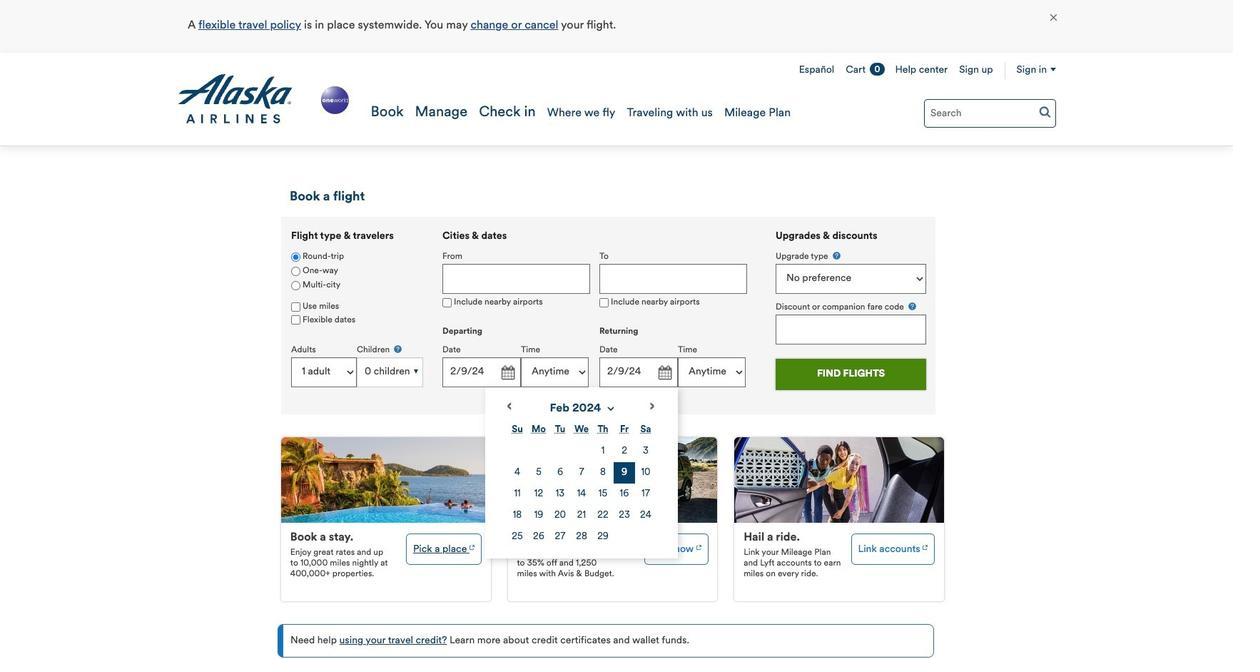 Task type: describe. For each thing, give the bounding box(es) containing it.
3   radio from the top
[[291, 281, 300, 290]]

grid inside "group"
[[507, 420, 657, 548]]

2   radio from the top
[[291, 267, 300, 276]]

0 horizontal spatial group
[[281, 217, 432, 406]]

some kids opening a door image
[[735, 438, 944, 523]]

2 row from the top
[[507, 462, 657, 484]]

open datepicker image
[[497, 363, 517, 383]]

1   radio from the top
[[291, 252, 300, 262]]

1 horizontal spatial group
[[442, 231, 756, 559]]

4 row from the top
[[507, 505, 657, 527]]

search button image
[[1039, 106, 1051, 118]]

oneworld logo image
[[318, 84, 351, 117]]

alaska airlines logo image
[[177, 74, 293, 124]]

2 horizontal spatial group
[[776, 250, 926, 344]]

book a stay image
[[469, 540, 474, 552]]



Task type: locate. For each thing, give the bounding box(es) containing it.
Search text field
[[924, 99, 1056, 128]]

3 row from the top
[[507, 484, 657, 505]]

1 row from the top
[[507, 441, 657, 462]]

  checkbox
[[291, 302, 300, 312]]

1 vertical spatial   radio
[[291, 267, 300, 276]]

2 vertical spatial   radio
[[291, 281, 300, 290]]

row
[[507, 441, 657, 462], [507, 462, 657, 484], [507, 484, 657, 505], [507, 505, 657, 527], [507, 527, 657, 548]]

0 vertical spatial   radio
[[291, 252, 300, 262]]

grid
[[507, 420, 657, 548]]

None checkbox
[[442, 298, 452, 307], [599, 298, 609, 307], [291, 316, 300, 325], [442, 298, 452, 307], [599, 298, 609, 307], [291, 316, 300, 325]]

photo of a hotel with a swimming pool and palm trees image
[[281, 438, 491, 523]]

None text field
[[442, 264, 590, 294], [599, 264, 747, 294], [442, 357, 521, 387], [442, 264, 590, 294], [599, 264, 747, 294], [442, 357, 521, 387]]

  radio
[[291, 252, 300, 262], [291, 267, 300, 276], [291, 281, 300, 290]]

option group
[[291, 250, 423, 293]]

None submit
[[776, 359, 926, 390]]

group
[[281, 217, 432, 406], [442, 231, 756, 559], [776, 250, 926, 344]]

header nav bar navigation
[[0, 53, 1233, 146]]

photo of an suv driving towards a mountain image
[[508, 438, 717, 523]]

rent now image
[[696, 540, 701, 552]]

None text field
[[776, 314, 926, 344], [599, 357, 678, 387], [776, 314, 926, 344], [599, 357, 678, 387]]

cell
[[592, 441, 614, 462], [614, 441, 635, 462], [635, 441, 657, 462], [507, 462, 528, 484], [528, 462, 549, 484], [549, 462, 571, 484], [571, 462, 592, 484], [592, 462, 614, 484], [614, 462, 635, 484], [635, 462, 657, 484], [507, 484, 528, 505], [528, 484, 549, 505], [549, 484, 571, 505], [571, 484, 592, 505], [592, 484, 614, 505], [614, 484, 635, 505], [635, 484, 657, 505], [507, 505, 528, 527], [528, 505, 549, 527], [549, 505, 571, 527], [571, 505, 592, 527], [592, 505, 614, 527], [614, 505, 635, 527], [635, 505, 657, 527], [507, 527, 528, 548], [528, 527, 549, 548], [549, 527, 571, 548], [571, 527, 592, 548], [592, 527, 614, 548]]

book rides image
[[923, 540, 928, 552]]

5 row from the top
[[507, 527, 657, 548]]

open datepicker image
[[654, 363, 674, 383]]



